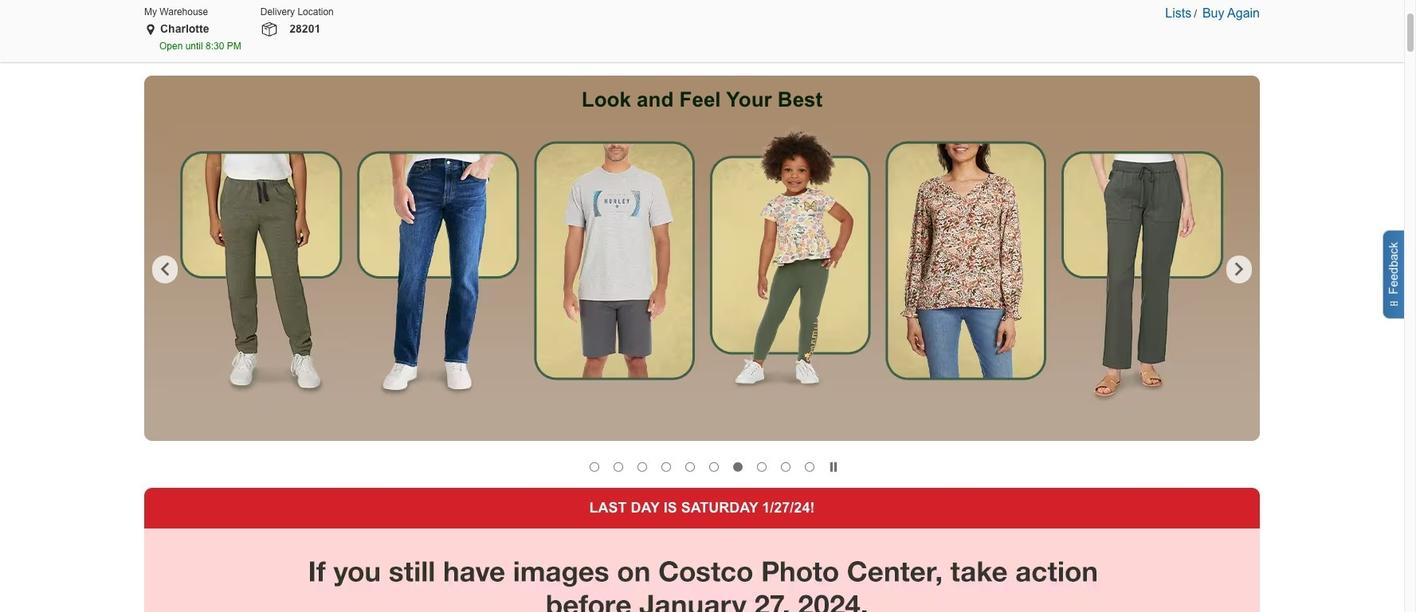 Task type: vqa. For each thing, say whether or not it's contained in the screenshot.
Look and Feel Your Best Casual Apparel image
yes



Task type: locate. For each thing, give the bounding box(es) containing it.
look and feel your best casual apparel image
[[144, 124, 1260, 410]]

please take action on your costco photo center images before 1/27/24. after that date they will no longer be accessible. image
[[144, 529, 1260, 613]]



